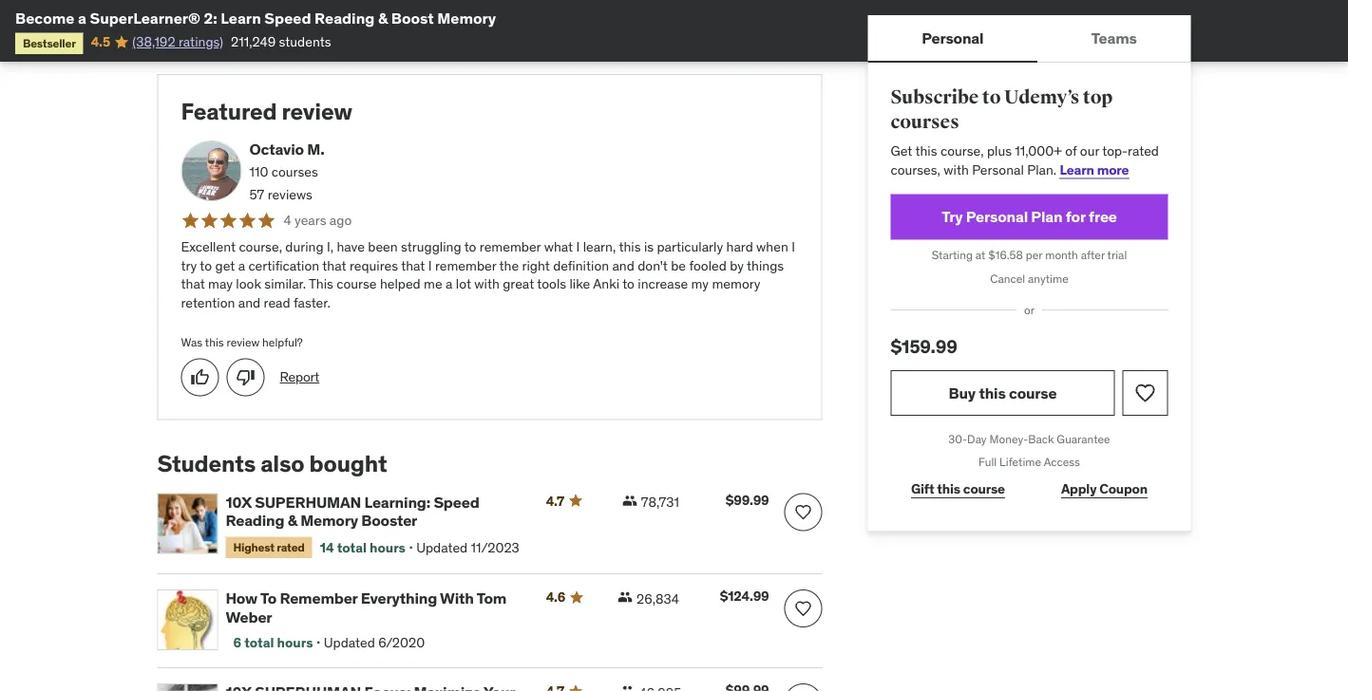Task type: vqa. For each thing, say whether or not it's contained in the screenshot.
Instructor to the middle
no



Task type: locate. For each thing, give the bounding box(es) containing it.
1 horizontal spatial course,
[[941, 142, 984, 159]]

updated for updated 11/2023
[[416, 539, 468, 557]]

back
[[1028, 432, 1054, 447]]

rated inside the get this course, plus 11,000+ of our top-rated courses, with personal plan.
[[1128, 142, 1159, 159]]

1 vertical spatial personal
[[972, 161, 1024, 178]]

this left is
[[619, 238, 641, 255]]

by
[[730, 257, 744, 274]]

ratings)
[[179, 33, 223, 50]]

course, up certification
[[239, 238, 282, 255]]

1 vertical spatial wishlist image
[[794, 503, 813, 522]]

our
[[1080, 142, 1100, 159]]

retention
[[181, 294, 235, 311]]

& left boost
[[378, 8, 388, 28]]

courses
[[891, 110, 960, 134], [272, 163, 318, 180]]

1 horizontal spatial a
[[238, 257, 245, 274]]

1 horizontal spatial reading
[[315, 8, 375, 28]]

0 horizontal spatial courses
[[272, 163, 318, 180]]

get
[[215, 257, 235, 274]]

1 horizontal spatial i
[[576, 238, 580, 255]]

and up anki
[[612, 257, 635, 274]]

highest
[[233, 540, 274, 555]]

1 vertical spatial and
[[238, 294, 261, 311]]

wishlist image
[[794, 600, 813, 619]]

total right 14
[[337, 539, 367, 557]]

0 horizontal spatial wishlist image
[[794, 503, 813, 522]]

reading up the highest
[[226, 511, 285, 530]]

this
[[916, 142, 938, 159], [619, 238, 641, 255], [205, 336, 224, 350], [979, 383, 1006, 403], [937, 481, 961, 498]]

(38,192
[[132, 33, 175, 50]]

to
[[260, 589, 277, 609]]

6
[[233, 635, 242, 652]]

octavio mejía image
[[181, 141, 242, 201]]

xsmall image
[[618, 590, 633, 605]]

0 horizontal spatial &
[[288, 511, 297, 530]]

1 vertical spatial rated
[[277, 540, 305, 555]]

plan.
[[1027, 161, 1057, 178]]

courses up reviews
[[272, 163, 318, 180]]

1 horizontal spatial updated
[[416, 539, 468, 557]]

speed up 211,249 students
[[265, 8, 311, 28]]

excellent
[[181, 238, 236, 255]]

1 vertical spatial speed
[[434, 493, 480, 512]]

to
[[983, 86, 1001, 109], [464, 238, 477, 255], [200, 257, 212, 274], [623, 276, 635, 293]]

0 horizontal spatial updated
[[324, 635, 375, 652]]

2 vertical spatial a
[[446, 276, 453, 293]]

show
[[157, 16, 192, 33]]

with right the lot
[[475, 276, 500, 293]]

0 horizontal spatial course,
[[239, 238, 282, 255]]

reading up students
[[315, 8, 375, 28]]

1 horizontal spatial courses
[[891, 110, 960, 134]]

with inside excellent course, during i, have been struggling to remember what i learn, this is particularly hard when i try to get a certification that requires that i remember the right definition and don't be fooled by things that may look similar. this course helped me a lot with great tools like anki to increase my memory retention and read faster.
[[475, 276, 500, 293]]

anytime
[[1028, 272, 1069, 286]]

this
[[309, 276, 333, 293]]

to left "udemy's"
[[983, 86, 1001, 109]]

me
[[424, 276, 443, 293]]

0 vertical spatial course,
[[941, 142, 984, 159]]

definition
[[553, 257, 609, 274]]

buy this course
[[949, 383, 1057, 403]]

ago
[[330, 212, 352, 229]]

course down full
[[964, 481, 1005, 498]]

1 horizontal spatial &
[[378, 8, 388, 28]]

courses inside octavio m. 110 courses 57 reviews
[[272, 163, 318, 180]]

0 horizontal spatial total
[[244, 635, 274, 652]]

how to remember everything with tom weber link
[[226, 589, 523, 627]]

tom
[[477, 589, 507, 609]]

of
[[1066, 142, 1077, 159]]

0 vertical spatial reading
[[315, 8, 375, 28]]

report
[[280, 369, 319, 386]]

xsmall image down xsmall icon
[[620, 684, 635, 692]]

1 vertical spatial with
[[475, 276, 500, 293]]

0 vertical spatial courses
[[891, 110, 960, 134]]

courses,
[[891, 161, 941, 178]]

memory right boost
[[437, 8, 496, 28]]

this right buy
[[979, 383, 1006, 403]]

learn up 211,249 at the left of page
[[221, 8, 261, 28]]

1 horizontal spatial course
[[964, 481, 1005, 498]]

anki
[[593, 276, 620, 293]]

plus
[[987, 142, 1012, 159]]

course, left plus
[[941, 142, 984, 159]]

courses inside subscribe to udemy's top courses
[[891, 110, 960, 134]]

course, inside excellent course, during i, have been struggling to remember what i learn, this is particularly hard when i try to get a certification that requires that i remember the right definition and don't be fooled by things that may look similar. this course helped me a lot with great tools like anki to increase my memory retention and read faster.
[[239, 238, 282, 255]]

a left the lot
[[446, 276, 453, 293]]

updated left 11/2023
[[416, 539, 468, 557]]

memory up 14
[[301, 511, 358, 530]]

personal
[[922, 28, 984, 47], [972, 161, 1024, 178], [966, 207, 1028, 227]]

0 vertical spatial memory
[[437, 8, 496, 28]]

udemy's
[[1005, 86, 1080, 109]]

money-
[[990, 432, 1029, 447]]

a
[[78, 8, 86, 28], [238, 257, 245, 274], [446, 276, 453, 293]]

remember up the lot
[[435, 257, 496, 274]]

this right gift
[[937, 481, 961, 498]]

0 vertical spatial review
[[282, 97, 352, 126]]

this inside button
[[979, 383, 1006, 403]]

2 horizontal spatial a
[[446, 276, 453, 293]]

remember up the
[[480, 238, 541, 255]]

1 vertical spatial courses
[[272, 163, 318, 180]]

i right 'when'
[[792, 238, 795, 255]]

updated down how to remember everything with tom weber
[[324, 635, 375, 652]]

review up the mark as unhelpful icon at the left bottom of page
[[227, 336, 260, 350]]

(38,192 ratings)
[[132, 33, 223, 50]]

total
[[337, 539, 367, 557], [244, 635, 274, 652]]

course
[[337, 276, 377, 293], [1009, 383, 1057, 403], [964, 481, 1005, 498]]

10x superhuman learning: speed reading & memory booster link
[[226, 493, 523, 530]]

weber
[[226, 608, 272, 627]]

personal up "subscribe"
[[922, 28, 984, 47]]

hours down remember
[[277, 635, 313, 652]]

buy this course button
[[891, 371, 1115, 416]]

1 vertical spatial reading
[[226, 511, 285, 530]]

bought
[[309, 450, 387, 479]]

course inside gift this course link
[[964, 481, 1005, 498]]

0 horizontal spatial hours
[[277, 635, 313, 652]]

1 vertical spatial a
[[238, 257, 245, 274]]

0 vertical spatial speed
[[265, 8, 311, 28]]

0 vertical spatial total
[[337, 539, 367, 557]]

tab list containing personal
[[868, 15, 1191, 63]]

is
[[644, 238, 654, 255]]

0 vertical spatial xsmall image
[[223, 17, 239, 32]]

0 vertical spatial a
[[78, 8, 86, 28]]

per
[[1026, 248, 1043, 263]]

like
[[570, 276, 590, 293]]

0 vertical spatial course
[[337, 276, 377, 293]]

i up definition
[[576, 238, 580, 255]]

guarantee
[[1057, 432, 1111, 447]]

xsmall image right 2: at left
[[223, 17, 239, 32]]

2 horizontal spatial that
[[401, 257, 425, 274]]

this right was
[[205, 336, 224, 350]]

0 vertical spatial wishlist image
[[1134, 382, 1157, 405]]

speed inside 10x superhuman learning: speed reading & memory booster
[[434, 493, 480, 512]]

lot
[[456, 276, 471, 293]]

this for buy this course
[[979, 383, 1006, 403]]

and down look on the top of the page
[[238, 294, 261, 311]]

requires
[[350, 257, 398, 274]]

4.7
[[546, 493, 565, 510]]

booster
[[361, 511, 417, 530]]

highest rated
[[233, 540, 305, 555]]

0 vertical spatial hours
[[370, 539, 406, 557]]

learn down of
[[1060, 161, 1095, 178]]

2 vertical spatial xsmall image
[[620, 684, 635, 692]]

rated
[[1128, 142, 1159, 159], [277, 540, 305, 555]]

that down the "try"
[[181, 276, 205, 293]]

1 horizontal spatial and
[[612, 257, 635, 274]]

1 vertical spatial xsmall image
[[622, 494, 638, 509]]

top-
[[1103, 142, 1128, 159]]

students also bought
[[157, 450, 387, 479]]

at
[[976, 248, 986, 263]]

a right get
[[238, 257, 245, 274]]

mark as helpful image
[[191, 368, 210, 387]]

course up back
[[1009, 383, 1057, 403]]

i down struggling
[[428, 257, 432, 274]]

show less button
[[157, 6, 239, 44]]

be
[[671, 257, 686, 274]]

more
[[1097, 161, 1129, 178]]

4.6
[[546, 589, 566, 606]]

have
[[337, 238, 365, 255]]

xsmall image inside show less "button"
[[223, 17, 239, 32]]

1 horizontal spatial rated
[[1128, 142, 1159, 159]]

course inside buy this course button
[[1009, 383, 1057, 403]]

that down i, at left top
[[322, 257, 346, 274]]

211,249 students
[[231, 33, 331, 50]]

this for was this review helpful?
[[205, 336, 224, 350]]

top
[[1083, 86, 1113, 109]]

when
[[757, 238, 789, 255]]

0 horizontal spatial with
[[475, 276, 500, 293]]

0 horizontal spatial speed
[[265, 8, 311, 28]]

0 vertical spatial updated
[[416, 539, 468, 557]]

become a superlearner® 2: learn speed reading & boost memory
[[15, 8, 496, 28]]

personal up $16.58
[[966, 207, 1028, 227]]

learn
[[221, 8, 261, 28], [1060, 161, 1095, 178]]

course down requires
[[337, 276, 377, 293]]

courses down "subscribe"
[[891, 110, 960, 134]]

1 vertical spatial updated
[[324, 635, 375, 652]]

featured
[[181, 97, 277, 126]]

1 vertical spatial review
[[227, 336, 260, 350]]

hours down booster
[[370, 539, 406, 557]]

1 vertical spatial learn
[[1060, 161, 1095, 178]]

this up courses,
[[916, 142, 938, 159]]

total right 6
[[244, 635, 274, 652]]

review up m.
[[282, 97, 352, 126]]

this inside excellent course, during i, have been struggling to remember what i learn, this is particularly hard when i try to get a certification that requires that i remember the right definition and don't be fooled by things that may look similar. this course helped me a lot with great tools like anki to increase my memory retention and read faster.
[[619, 238, 641, 255]]

2 horizontal spatial course
[[1009, 383, 1057, 403]]

1 vertical spatial &
[[288, 511, 297, 530]]

review
[[282, 97, 352, 126], [227, 336, 260, 350]]

0 horizontal spatial a
[[78, 8, 86, 28]]

0 horizontal spatial rated
[[277, 540, 305, 555]]

0 vertical spatial rated
[[1128, 142, 1159, 159]]

gift
[[911, 481, 935, 498]]

helpful?
[[262, 336, 303, 350]]

wishlist image
[[1134, 382, 1157, 405], [794, 503, 813, 522]]

& inside 10x superhuman learning: speed reading & memory booster
[[288, 511, 297, 530]]

that up the helped
[[401, 257, 425, 274]]

0 horizontal spatial reading
[[226, 511, 285, 530]]

tab list
[[868, 15, 1191, 63]]

similar.
[[265, 276, 306, 293]]

1 vertical spatial remember
[[435, 257, 496, 274]]

1 vertical spatial course
[[1009, 383, 1057, 403]]

also
[[261, 450, 305, 479]]

1 horizontal spatial hours
[[370, 539, 406, 557]]

0 horizontal spatial i
[[428, 257, 432, 274]]

reading
[[315, 8, 375, 28], [226, 511, 285, 530]]

this for gift this course
[[937, 481, 961, 498]]

with right courses,
[[944, 161, 969, 178]]

1 vertical spatial course,
[[239, 238, 282, 255]]

1 horizontal spatial wishlist image
[[1134, 382, 1157, 405]]

show less
[[157, 16, 220, 33]]

1 horizontal spatial with
[[944, 161, 969, 178]]

read
[[264, 294, 290, 311]]

rated up more on the right
[[1128, 142, 1159, 159]]

1 vertical spatial hours
[[277, 635, 313, 652]]

2 vertical spatial course
[[964, 481, 1005, 498]]

0 vertical spatial personal
[[922, 28, 984, 47]]

0 horizontal spatial and
[[238, 294, 261, 311]]

rated left 14
[[277, 540, 305, 555]]

0 horizontal spatial learn
[[221, 8, 261, 28]]

xsmall image left 78,731
[[622, 494, 638, 509]]

less
[[195, 16, 220, 33]]

personal down plus
[[972, 161, 1024, 178]]

this inside the get this course, plus 11,000+ of our top-rated courses, with personal plan.
[[916, 142, 938, 159]]

fooled
[[689, 257, 727, 274]]

a right become
[[78, 8, 86, 28]]

0 horizontal spatial course
[[337, 276, 377, 293]]

hours for 6 total hours
[[277, 635, 313, 652]]

1 vertical spatial memory
[[301, 511, 358, 530]]

1 horizontal spatial memory
[[437, 8, 496, 28]]

gift this course link
[[891, 471, 1026, 509]]

students
[[279, 33, 331, 50]]

month
[[1046, 248, 1078, 263]]

reading inside 10x superhuman learning: speed reading & memory booster
[[226, 511, 285, 530]]

1 vertical spatial total
[[244, 635, 274, 652]]

to right the "try"
[[200, 257, 212, 274]]

0 horizontal spatial memory
[[301, 511, 358, 530]]

superhuman
[[255, 493, 361, 512]]

0 horizontal spatial review
[[227, 336, 260, 350]]

0 vertical spatial with
[[944, 161, 969, 178]]

xsmall image
[[223, 17, 239, 32], [622, 494, 638, 509], [620, 684, 635, 692]]

speed up updated 11/2023 at the bottom left of the page
[[434, 493, 480, 512]]

& up highest rated
[[288, 511, 297, 530]]

1 horizontal spatial total
[[337, 539, 367, 557]]

1 horizontal spatial speed
[[434, 493, 480, 512]]



Task type: describe. For each thing, give the bounding box(es) containing it.
faster.
[[294, 294, 331, 311]]

particularly
[[657, 238, 723, 255]]

110
[[249, 163, 268, 180]]

tools
[[537, 276, 566, 293]]

plan
[[1031, 207, 1063, 227]]

0 vertical spatial learn
[[221, 8, 261, 28]]

struggling
[[401, 238, 461, 255]]

1 horizontal spatial review
[[282, 97, 352, 126]]

cancel
[[990, 272, 1026, 286]]

1 horizontal spatial that
[[322, 257, 346, 274]]

11,000+
[[1015, 142, 1062, 159]]

211,249
[[231, 33, 276, 50]]

with inside the get this course, plus 11,000+ of our top-rated courses, with personal plan.
[[944, 161, 969, 178]]

certification
[[248, 257, 319, 274]]

30-
[[949, 432, 968, 447]]

everything
[[361, 589, 437, 609]]

0 vertical spatial remember
[[480, 238, 541, 255]]

lifetime
[[1000, 455, 1042, 470]]

0 vertical spatial and
[[612, 257, 635, 274]]

was
[[181, 336, 203, 350]]

6 total hours
[[233, 635, 313, 652]]

4.5
[[91, 33, 110, 50]]

2:
[[204, 8, 217, 28]]

the
[[499, 257, 519, 274]]

for
[[1066, 207, 1086, 227]]

coupon
[[1100, 481, 1148, 498]]

things
[[747, 257, 784, 274]]

subscribe
[[891, 86, 979, 109]]

learning:
[[364, 493, 431, 512]]

personal inside the get this course, plus 11,000+ of our top-rated courses, with personal plan.
[[972, 161, 1024, 178]]

0 vertical spatial &
[[378, 8, 388, 28]]

total for 14
[[337, 539, 367, 557]]

4 years ago
[[284, 212, 352, 229]]

course for buy this course
[[1009, 383, 1057, 403]]

updated for updated 6/2020
[[324, 635, 375, 652]]

full
[[979, 455, 997, 470]]

2 vertical spatial personal
[[966, 207, 1028, 227]]

memory inside 10x superhuman learning: speed reading & memory booster
[[301, 511, 358, 530]]

personal inside button
[[922, 28, 984, 47]]

2 horizontal spatial i
[[792, 238, 795, 255]]

total for 6
[[244, 635, 274, 652]]

memory
[[712, 276, 761, 293]]

get
[[891, 142, 913, 159]]

after
[[1081, 248, 1105, 263]]

apply
[[1061, 481, 1097, 498]]

mark as unhelpful image
[[236, 368, 255, 387]]

don't
[[638, 257, 668, 274]]

course, inside the get this course, plus 11,000+ of our top-rated courses, with personal plan.
[[941, 142, 984, 159]]

become
[[15, 8, 75, 28]]

excellent course, during i, have been struggling to remember what i learn, this is particularly hard when i try to get a certification that requires that i remember the right definition and don't be fooled by things that may look similar. this course helped me a lot with great tools like anki to increase my memory retention and read faster.
[[181, 238, 795, 311]]

try
[[181, 257, 197, 274]]

course for gift this course
[[964, 481, 1005, 498]]

to up the lot
[[464, 238, 477, 255]]

hours for 14 total hours
[[370, 539, 406, 557]]

was this review helpful?
[[181, 336, 303, 350]]

teams button
[[1038, 15, 1191, 61]]

featured review
[[181, 97, 352, 126]]

right
[[522, 257, 550, 274]]

$159.99
[[891, 335, 958, 358]]

$99.99
[[726, 492, 769, 509]]

gift this course
[[911, 481, 1005, 498]]

hard
[[727, 238, 753, 255]]

reviews
[[268, 186, 313, 203]]

10x
[[226, 493, 252, 512]]

superlearner®
[[90, 8, 201, 28]]

access
[[1044, 455, 1080, 470]]

14
[[320, 539, 334, 557]]

years
[[295, 212, 326, 229]]

11/2023
[[471, 539, 520, 557]]

78,731
[[641, 494, 679, 511]]

remember
[[280, 589, 358, 609]]

helped
[[380, 276, 421, 293]]

subscribe to udemy's top courses
[[891, 86, 1113, 134]]

try personal plan for free
[[942, 207, 1117, 227]]

starting at $16.58 per month after trial cancel anytime
[[932, 248, 1127, 286]]

report button
[[280, 368, 319, 387]]

with
[[440, 589, 474, 609]]

to right anki
[[623, 276, 635, 293]]

26,834
[[637, 591, 679, 608]]

$124.99
[[720, 588, 769, 605]]

look
[[236, 276, 261, 293]]

57
[[249, 186, 264, 203]]

octavio m. 110 courses 57 reviews
[[249, 140, 325, 203]]

14 total hours
[[320, 539, 406, 557]]

day
[[968, 432, 987, 447]]

course inside excellent course, during i, have been struggling to remember what i learn, this is particularly hard when i try to get a certification that requires that i remember the right definition and don't be fooled by things that may look similar. this course helped me a lot with great tools like anki to increase my memory retention and read faster.
[[337, 276, 377, 293]]

6/2020
[[378, 635, 425, 652]]

how to remember everything with tom weber
[[226, 589, 507, 627]]

boost
[[391, 8, 434, 28]]

10x superhuman learning: speed reading & memory booster
[[226, 493, 480, 530]]

0 horizontal spatial that
[[181, 276, 205, 293]]

apply coupon
[[1061, 481, 1148, 498]]

to inside subscribe to udemy's top courses
[[983, 86, 1001, 109]]

this for get this course, plus 11,000+ of our top-rated courses, with personal plan.
[[916, 142, 938, 159]]

1 horizontal spatial learn
[[1060, 161, 1095, 178]]

free
[[1089, 207, 1117, 227]]



